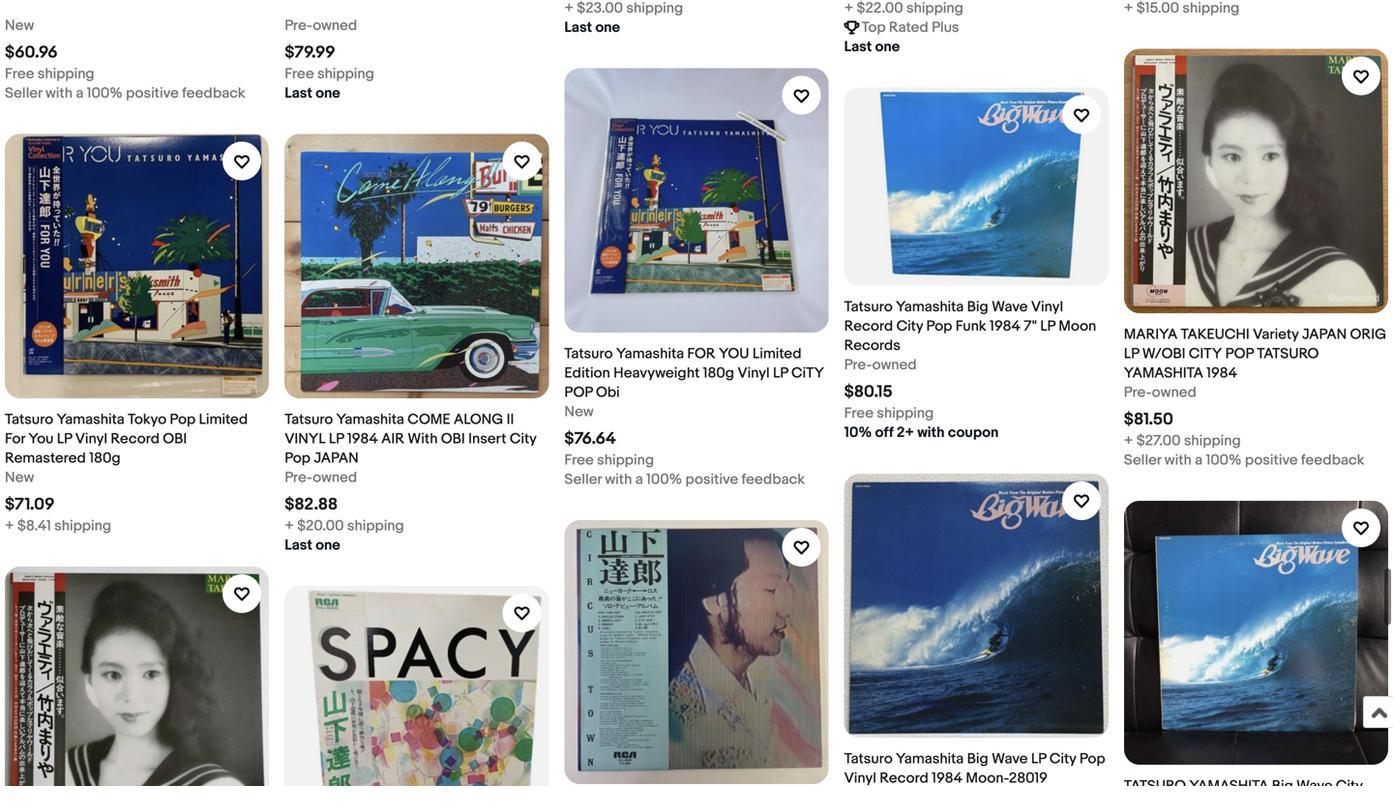 Task type: vqa. For each thing, say whether or not it's contained in the screenshot.


Task type: locate. For each thing, give the bounding box(es) containing it.
100%
[[87, 85, 123, 102], [1206, 452, 1242, 469], [647, 471, 682, 489]]

2 horizontal spatial seller
[[1124, 452, 1162, 469]]

$76.64 text field
[[565, 429, 616, 449]]

pop inside "tatsuro yamashita for you limited edition heavyweight 180g vinyl lp city pop obi new $76.64 free shipping seller with a 100% positive feedback"
[[565, 384, 593, 402]]

shipping right $20.00
[[347, 518, 404, 535]]

0 vertical spatial record
[[845, 318, 894, 335]]

$80.15
[[845, 382, 893, 403]]

1 horizontal spatial 100%
[[647, 471, 682, 489]]

japan down the vinyl
[[314, 450, 359, 467]]

moon
[[1059, 318, 1097, 335]]

owned up $79.99 text field
[[313, 17, 357, 35]]

a
[[76, 85, 84, 102], [1195, 452, 1203, 469], [636, 471, 643, 489]]

wave up 7"
[[992, 299, 1028, 316]]

1 vertical spatial new text field
[[565, 403, 594, 422]]

1 horizontal spatial feedback
[[742, 471, 805, 489]]

yamashita inside tatsuro yamashita big wave vinyl record city pop funk 1984 7" lp moon records pre-owned $80.15 free shipping 10% off 2+ with coupon
[[896, 299, 964, 316]]

obi for shipping
[[163, 431, 187, 448]]

obi
[[596, 384, 620, 402]]

tatsuro yamashita big wave lp city pop vinyl record 1984 moon-28019
[[845, 751, 1106, 787]]

vinyl inside tatsuro yamashita tokyo pop limited for you lp vinyl record obi remastered 180g new $71.09 + $8.41 shipping
[[75, 431, 107, 448]]

obi inside tatsuro yamashita tokyo pop limited for you lp vinyl record obi remastered 180g new $71.09 + $8.41 shipping
[[163, 431, 187, 448]]

free down $60.96 text box
[[5, 66, 34, 83]]

0 horizontal spatial a
[[76, 85, 84, 102]]

limited right 'tokyo' in the bottom of the page
[[199, 411, 248, 429]]

pre- inside pre-owned $79.99 free shipping last one
[[285, 17, 313, 35]]

vinyl inside tatsuro yamashita big wave vinyl record city pop funk 1984 7" lp moon records pre-owned $80.15 free shipping 10% off 2+ with coupon
[[1032, 299, 1064, 316]]

shipping right $8.41 in the bottom left of the page
[[54, 518, 111, 535]]

2 vertical spatial feedback
[[742, 471, 805, 489]]

2 vertical spatial new text field
[[5, 468, 34, 488]]

0 horizontal spatial city
[[510, 431, 537, 448]]

new up $71.09 text field
[[5, 469, 34, 487]]

new inside tatsuro yamashita tokyo pop limited for you lp vinyl record obi remastered 180g new $71.09 + $8.41 shipping
[[5, 469, 34, 487]]

$27.00
[[1137, 433, 1181, 450]]

new for $71.09
[[5, 469, 34, 487]]

pre-owned text field down records
[[845, 356, 917, 375]]

1 horizontal spatial pop
[[1226, 345, 1254, 363]]

city
[[897, 318, 924, 335], [510, 431, 537, 448], [1050, 751, 1077, 769]]

0 horizontal spatial +
[[5, 518, 14, 535]]

free shipping text field down $79.99 text field
[[285, 65, 374, 84]]

7"
[[1024, 318, 1037, 335]]

2 horizontal spatial a
[[1195, 452, 1203, 469]]

wave
[[992, 299, 1028, 316], [992, 751, 1028, 769]]

$71.09 text field
[[5, 495, 55, 515]]

limited
[[753, 345, 802, 363], [199, 411, 248, 429]]

2 obi from the left
[[441, 431, 465, 448]]

$79.99 text field
[[285, 43, 335, 63]]

180g right remastered
[[89, 450, 121, 467]]

2 horizontal spatial city
[[1050, 751, 1077, 769]]

feedback
[[182, 85, 245, 102], [1302, 452, 1365, 469], [742, 471, 805, 489]]

obi inside tatsuro yamashita come along ii vinyl lp 1984 air with obi insert city pop japan pre-owned $82.88 + $20.00 shipping last one
[[441, 431, 465, 448]]

2 vertical spatial record
[[880, 771, 929, 787]]

lp right you
[[57, 431, 72, 448]]

+ left $8.41 in the bottom left of the page
[[5, 518, 14, 535]]

2 horizontal spatial seller with a 100% positive feedback text field
[[1124, 451, 1365, 470]]

limited inside tatsuro yamashita tokyo pop limited for you lp vinyl record obi remastered 180g new $71.09 + $8.41 shipping
[[199, 411, 248, 429]]

1 wave from the top
[[992, 299, 1028, 316]]

vinyl
[[1032, 299, 1064, 316], [738, 365, 770, 382], [75, 431, 107, 448], [845, 771, 877, 787]]

obi
[[163, 431, 187, 448], [441, 431, 465, 448]]

2 vertical spatial positive
[[686, 471, 739, 489]]

1 vertical spatial 100%
[[1206, 452, 1242, 469]]

1 vertical spatial new
[[565, 403, 594, 421]]

2 vertical spatial last one text field
[[285, 536, 340, 555]]

off
[[876, 424, 894, 442]]

pre- up $79.99 text field
[[285, 17, 313, 35]]

1 vertical spatial city
[[510, 431, 537, 448]]

remastered
[[5, 450, 86, 467]]

0 horizontal spatial seller
[[5, 85, 42, 102]]

feedback inside mariya takeuchi variety japan orig lp w/obi city pop tatsuro yamashita 1984 pre-owned $81.50 + $27.00 shipping seller with a 100% positive feedback
[[1302, 452, 1365, 469]]

yamashita
[[896, 299, 964, 316], [616, 345, 684, 363], [57, 411, 125, 429], [336, 411, 404, 429], [896, 751, 964, 769]]

yamashita inside tatsuro yamashita tokyo pop limited for you lp vinyl record obi remastered 180g new $71.09 + $8.41 shipping
[[57, 411, 125, 429]]

2 vertical spatial pre-owned text field
[[285, 468, 357, 488]]

0 horizontal spatial positive
[[126, 85, 179, 102]]

2 horizontal spatial feedback
[[1302, 452, 1365, 469]]

free shipping text field down $60.96
[[5, 65, 95, 84]]

2 horizontal spatial +
[[1124, 433, 1134, 450]]

yamashita for $71.09
[[57, 411, 125, 429]]

1 vertical spatial big
[[967, 751, 989, 769]]

last one text field down top at top right
[[845, 37, 900, 57]]

owned inside pre-owned $79.99 free shipping last one
[[313, 17, 357, 35]]

0 vertical spatial limited
[[753, 345, 802, 363]]

2 horizontal spatial free shipping text field
[[565, 451, 654, 470]]

tatsuro
[[845, 299, 893, 316], [565, 345, 613, 363], [5, 411, 53, 429], [285, 411, 333, 429], [845, 751, 893, 769]]

obi right with
[[441, 431, 465, 448]]

tatsuro inside "tatsuro yamashita for you limited edition heavyweight 180g vinyl lp city pop obi new $76.64 free shipping seller with a 100% positive feedback"
[[565, 345, 613, 363]]

None text field
[[845, 0, 964, 18], [1124, 0, 1240, 18], [845, 0, 964, 18], [1124, 0, 1240, 18]]

2 vertical spatial 100%
[[647, 471, 682, 489]]

lp
[[1041, 318, 1056, 335], [1124, 345, 1140, 363], [773, 365, 788, 382], [57, 431, 72, 448], [329, 431, 344, 448], [1032, 751, 1047, 769]]

2 big from the top
[[967, 751, 989, 769]]

lp up 28019
[[1032, 751, 1047, 769]]

shipping down $79.99 text field
[[317, 66, 374, 83]]

lp right 7"
[[1041, 318, 1056, 335]]

New text field
[[5, 16, 34, 36], [565, 403, 594, 422], [5, 468, 34, 488]]

0 vertical spatial big
[[967, 299, 989, 316]]

0 vertical spatial seller
[[5, 85, 42, 102]]

+
[[1124, 433, 1134, 450], [5, 518, 14, 535], [285, 518, 294, 535]]

1 horizontal spatial pre-owned text field
[[845, 356, 917, 375]]

Last one text field
[[845, 37, 900, 57], [285, 84, 340, 103], [285, 536, 340, 555]]

1 horizontal spatial positive
[[686, 471, 739, 489]]

big
[[967, 299, 989, 316], [967, 751, 989, 769]]

0 vertical spatial pop
[[1226, 345, 1254, 363]]

1 vertical spatial pop
[[565, 384, 593, 402]]

180g down you
[[703, 365, 735, 382]]

1984
[[990, 318, 1021, 335], [1207, 365, 1238, 382], [347, 431, 378, 448], [932, 771, 963, 787]]

for
[[5, 431, 25, 448]]

0 horizontal spatial 180g
[[89, 450, 121, 467]]

free inside "tatsuro yamashita for you limited edition heavyweight 180g vinyl lp city pop obi new $76.64 free shipping seller with a 100% positive feedback"
[[565, 452, 594, 469]]

2 vertical spatial seller
[[565, 471, 602, 489]]

record down 'tokyo' in the bottom of the page
[[111, 431, 160, 448]]

0 horizontal spatial obi
[[163, 431, 187, 448]]

+ inside tatsuro yamashita tokyo pop limited for you lp vinyl record obi remastered 180g new $71.09 + $8.41 shipping
[[5, 518, 14, 535]]

1984 left 7"
[[990, 318, 1021, 335]]

2 vertical spatial city
[[1050, 751, 1077, 769]]

0 horizontal spatial 100%
[[87, 85, 123, 102]]

insert
[[469, 431, 507, 448]]

record up records
[[845, 318, 894, 335]]

free down $76.64 text field
[[565, 452, 594, 469]]

obi down 'tokyo' in the bottom of the page
[[163, 431, 187, 448]]

0 vertical spatial 100%
[[87, 85, 123, 102]]

with inside tatsuro yamashita big wave vinyl record city pop funk 1984 7" lp moon records pre-owned $80.15 free shipping 10% off 2+ with coupon
[[918, 424, 945, 442]]

tatsuro inside tatsuro yamashita tokyo pop limited for you lp vinyl record obi remastered 180g new $71.09 + $8.41 shipping
[[5, 411, 53, 429]]

free down $79.99
[[285, 66, 314, 83]]

0 vertical spatial wave
[[992, 299, 1028, 316]]

yamashita inside tatsuro yamashita big wave lp city pop vinyl record 1984 moon-28019
[[896, 751, 964, 769]]

big up moon-
[[967, 751, 989, 769]]

180g inside tatsuro yamashita tokyo pop limited for you lp vinyl record obi remastered 180g new $71.09 + $8.41 shipping
[[89, 450, 121, 467]]

1984 left air
[[347, 431, 378, 448]]

shipping
[[38, 66, 95, 83], [317, 66, 374, 83], [877, 405, 934, 423], [1184, 433, 1241, 450], [597, 452, 654, 469], [54, 518, 111, 535], [347, 518, 404, 535]]

pre- up '$82.88'
[[285, 469, 313, 487]]

2+
[[897, 424, 915, 442]]

+ for $71.09
[[5, 518, 14, 535]]

new text field up $71.09 text field
[[5, 468, 34, 488]]

0 vertical spatial a
[[76, 85, 84, 102]]

pre-owned $79.99 free shipping last one
[[285, 17, 374, 102]]

ii
[[507, 411, 514, 429]]

lp right the vinyl
[[329, 431, 344, 448]]

new up $60.96 text box
[[5, 17, 34, 35]]

tatsuro yamashita for you limited edition heavyweight 180g vinyl lp city pop obi new $76.64 free shipping seller with a 100% positive feedback
[[565, 345, 825, 489]]

seller with a 100% positive feedback text field for $76.64
[[565, 470, 805, 490]]

seller down $76.64 text field
[[565, 471, 602, 489]]

2 horizontal spatial positive
[[1245, 452, 1298, 469]]

city inside tatsuro yamashita big wave lp city pop vinyl record 1984 moon-28019
[[1050, 751, 1077, 769]]

1 horizontal spatial city
[[897, 318, 924, 335]]

Free shipping text field
[[5, 65, 95, 84], [285, 65, 374, 84], [565, 451, 654, 470]]

shipping inside tatsuro yamashita big wave vinyl record city pop funk 1984 7" lp moon records pre-owned $80.15 free shipping 10% off 2+ with coupon
[[877, 405, 934, 423]]

1 vertical spatial seller
[[1124, 452, 1162, 469]]

Top Rated Plus text field
[[862, 18, 960, 37]]

new up $76.64 text field
[[565, 403, 594, 421]]

1 obi from the left
[[163, 431, 187, 448]]

2 horizontal spatial pre-owned text field
[[1124, 383, 1197, 403]]

free inside tatsuro yamashita big wave vinyl record city pop funk 1984 7" lp moon records pre-owned $80.15 free shipping 10% off 2+ with coupon
[[845, 405, 874, 423]]

record left moon-
[[880, 771, 929, 787]]

2 vertical spatial new
[[5, 469, 34, 487]]

0 horizontal spatial feedback
[[182, 85, 245, 102]]

1 big from the top
[[967, 299, 989, 316]]

limited up city
[[753, 345, 802, 363]]

last
[[565, 19, 592, 36], [845, 38, 872, 56], [285, 85, 313, 102], [285, 537, 313, 554]]

none text field inside last one link
[[565, 0, 684, 18]]

1 vertical spatial record
[[111, 431, 160, 448]]

0 horizontal spatial japan
[[314, 450, 359, 467]]

seller down $60.96 text box
[[5, 85, 42, 102]]

0 vertical spatial new
[[5, 17, 34, 35]]

2 wave from the top
[[992, 751, 1028, 769]]

seller inside mariya takeuchi variety japan orig lp w/obi city pop tatsuro yamashita 1984 pre-owned $81.50 + $27.00 shipping seller with a 100% positive feedback
[[1124, 452, 1162, 469]]

seller
[[5, 85, 42, 102], [1124, 452, 1162, 469], [565, 471, 602, 489]]

1 horizontal spatial 180g
[[703, 365, 735, 382]]

1 vertical spatial pre-owned text field
[[1124, 383, 1197, 403]]

with down the + $27.00 shipping text box
[[1165, 452, 1192, 469]]

free up 10%
[[845, 405, 874, 423]]

with right the 2+
[[918, 424, 945, 442]]

1 horizontal spatial obi
[[441, 431, 465, 448]]

last inside tatsuro yamashita come along ii vinyl lp 1984 air with obi insert city pop japan pre-owned $82.88 + $20.00 shipping last one
[[285, 537, 313, 554]]

big for tatsuro yamashita big wave vinyl record city pop funk 1984 7" lp moon records pre-owned $80.15 free shipping 10% off 2+ with coupon
[[967, 299, 989, 316]]

plus
[[932, 19, 960, 36]]

with
[[45, 85, 73, 102], [918, 424, 945, 442], [1165, 452, 1192, 469], [605, 471, 632, 489]]

100% inside mariya takeuchi variety japan orig lp w/obi city pop tatsuro yamashita 1984 pre-owned $81.50 + $27.00 shipping seller with a 100% positive feedback
[[1206, 452, 1242, 469]]

japan
[[1303, 326, 1347, 343], [314, 450, 359, 467]]

pre-owned text field down yamashita
[[1124, 383, 1197, 403]]

owned down records
[[873, 357, 917, 374]]

1984 down city at the right of page
[[1207, 365, 1238, 382]]

free
[[5, 66, 34, 83], [285, 66, 314, 83], [845, 405, 874, 423], [565, 452, 594, 469]]

+ inside mariya takeuchi variety japan orig lp w/obi city pop tatsuro yamashita 1984 pre-owned $81.50 + $27.00 shipping seller with a 100% positive feedback
[[1124, 433, 1134, 450]]

wave up 28019
[[992, 751, 1028, 769]]

0 vertical spatial new text field
[[5, 16, 34, 36]]

yamashita inside tatsuro yamashita come along ii vinyl lp 1984 air with obi insert city pop japan pre-owned $82.88 + $20.00 shipping last one
[[336, 411, 404, 429]]

takeuchi
[[1181, 326, 1250, 343]]

big inside tatsuro yamashita big wave vinyl record city pop funk 1984 7" lp moon records pre-owned $80.15 free shipping 10% off 2+ with coupon
[[967, 299, 989, 316]]

180g
[[703, 365, 735, 382], [89, 450, 121, 467]]

pre-
[[285, 17, 313, 35], [845, 357, 873, 374], [1124, 384, 1153, 402], [285, 469, 313, 487]]

new text field up $60.96 text box
[[5, 16, 34, 36]]

pop
[[927, 318, 953, 335], [170, 411, 196, 429], [285, 450, 311, 467], [1080, 751, 1106, 769]]

vinyl
[[285, 431, 326, 448]]

with down $76.64 text field
[[605, 471, 632, 489]]

last one text field down $20.00
[[285, 536, 340, 555]]

28019
[[1009, 771, 1048, 787]]

tatsuro inside tatsuro yamashita come along ii vinyl lp 1984 air with obi insert city pop japan pre-owned $82.88 + $20.00 shipping last one
[[285, 411, 333, 429]]

shipping down $76.64 text field
[[597, 452, 654, 469]]

100% inside new $60.96 free shipping seller with a 100% positive feedback
[[87, 85, 123, 102]]

0 vertical spatial positive
[[126, 85, 179, 102]]

mariya takeuchi variety japan orig lp w/obi city pop tatsuro yamashita 1984 pre-owned $81.50 + $27.00 shipping seller with a 100% positive feedback
[[1124, 326, 1387, 469]]

big up funk
[[967, 299, 989, 316]]

lp left city
[[773, 365, 788, 382]]

owned down yamashita
[[1153, 384, 1197, 402]]

lp inside tatsuro yamashita big wave vinyl record city pop funk 1984 7" lp moon records pre-owned $80.15 free shipping 10% off 2+ with coupon
[[1041, 318, 1056, 335]]

variety
[[1253, 326, 1299, 343]]

air
[[381, 431, 405, 448]]

1 horizontal spatial a
[[636, 471, 643, 489]]

1 horizontal spatial last one
[[845, 38, 900, 56]]

seller down $27.00
[[1124, 452, 1162, 469]]

0 vertical spatial last one text field
[[845, 37, 900, 57]]

1 vertical spatial a
[[1195, 452, 1203, 469]]

1 horizontal spatial free shipping text field
[[285, 65, 374, 84]]

0 horizontal spatial pre-owned text field
[[285, 468, 357, 488]]

heavyweight
[[614, 365, 700, 382]]

japan up the tatsuro
[[1303, 326, 1347, 343]]

seller inside "tatsuro yamashita for you limited edition heavyweight 180g vinyl lp city pop obi new $76.64 free shipping seller with a 100% positive feedback"
[[565, 471, 602, 489]]

1 horizontal spatial limited
[[753, 345, 802, 363]]

$81.50
[[1124, 410, 1174, 430]]

coupon
[[948, 424, 999, 442]]

lp inside tatsuro yamashita big wave lp city pop vinyl record 1984 moon-28019
[[1032, 751, 1047, 769]]

1 horizontal spatial japan
[[1303, 326, 1347, 343]]

positive inside new $60.96 free shipping seller with a 100% positive feedback
[[126, 85, 179, 102]]

1 horizontal spatial seller
[[565, 471, 602, 489]]

1 horizontal spatial +
[[285, 518, 294, 535]]

1984 inside mariya takeuchi variety japan orig lp w/obi city pop tatsuro yamashita 1984 pre-owned $81.50 + $27.00 shipping seller with a 100% positive feedback
[[1207, 365, 1238, 382]]

tokyo
[[128, 411, 167, 429]]

0 vertical spatial feedback
[[182, 85, 245, 102]]

along
[[454, 411, 504, 429]]

limited for $76.64
[[753, 345, 802, 363]]

tatsuro for pre-
[[845, 299, 893, 316]]

1 vertical spatial positive
[[1245, 452, 1298, 469]]

Pre-owned text field
[[845, 356, 917, 375], [1124, 383, 1197, 403], [285, 468, 357, 488]]

2 horizontal spatial 100%
[[1206, 452, 1242, 469]]

last one link
[[565, 0, 829, 37]]

0 vertical spatial 180g
[[703, 365, 735, 382]]

positive inside mariya takeuchi variety japan orig lp w/obi city pop tatsuro yamashita 1984 pre-owned $81.50 + $27.00 shipping seller with a 100% positive feedback
[[1245, 452, 1298, 469]]

1 vertical spatial wave
[[992, 751, 1028, 769]]

shipping inside tatsuro yamashita come along ii vinyl lp 1984 air with obi insert city pop japan pre-owned $82.88 + $20.00 shipping last one
[[347, 518, 404, 535]]

1984 left moon-
[[932, 771, 963, 787]]

0 horizontal spatial limited
[[199, 411, 248, 429]]

wave inside tatsuro yamashita big wave lp city pop vinyl record 1984 moon-28019
[[992, 751, 1028, 769]]

yamashita inside "tatsuro yamashita for you limited edition heavyweight 180g vinyl lp city pop obi new $76.64 free shipping seller with a 100% positive feedback"
[[616, 345, 684, 363]]

wave inside tatsuro yamashita big wave vinyl record city pop funk 1984 7" lp moon records pre-owned $80.15 free shipping 10% off 2+ with coupon
[[992, 299, 1028, 316]]

0 horizontal spatial pop
[[565, 384, 593, 402]]

$81.50 text field
[[1124, 410, 1174, 430]]

last one text field down $79.99 text field
[[285, 84, 340, 103]]

japan inside mariya takeuchi variety japan orig lp w/obi city pop tatsuro yamashita 1984 pre-owned $81.50 + $27.00 shipping seller with a 100% positive feedback
[[1303, 326, 1347, 343]]

pop
[[1226, 345, 1254, 363], [565, 384, 593, 402]]

wave for tatsuro yamashita big wave lp city pop vinyl record 1984 moon-28019
[[992, 751, 1028, 769]]

city inside tatsuro yamashita come along ii vinyl lp 1984 air with obi insert city pop japan pre-owned $82.88 + $20.00 shipping last one
[[510, 431, 537, 448]]

+ down the $81.50
[[1124, 433, 1134, 450]]

new
[[5, 17, 34, 35], [565, 403, 594, 421], [5, 469, 34, 487]]

tatsuro inside tatsuro yamashita big wave vinyl record city pop funk 1984 7" lp moon records pre-owned $80.15 free shipping 10% off 2+ with coupon
[[845, 299, 893, 316]]

last one
[[565, 19, 620, 36], [845, 38, 900, 56]]

pre- down records
[[845, 357, 873, 374]]

one
[[596, 19, 620, 36], [876, 38, 900, 56], [316, 85, 340, 102], [316, 537, 340, 554]]

0 vertical spatial japan
[[1303, 326, 1347, 343]]

owned up '$82.88'
[[313, 469, 357, 487]]

pre- up the $81.50
[[1124, 384, 1153, 402]]

2 vertical spatial a
[[636, 471, 643, 489]]

free shipping text field for $79.99
[[285, 65, 374, 84]]

pre-owned text field up '$82.88'
[[285, 468, 357, 488]]

owned
[[313, 17, 357, 35], [873, 357, 917, 374], [1153, 384, 1197, 402], [313, 469, 357, 487]]

record inside tatsuro yamashita big wave lp city pop vinyl record 1984 moon-28019
[[880, 771, 929, 787]]

new text field up $76.64 text field
[[565, 403, 594, 422]]

Seller with a 100% positive feedback text field
[[5, 84, 245, 103], [1124, 451, 1365, 470], [565, 470, 805, 490]]

0 vertical spatial last one
[[565, 19, 620, 36]]

1 vertical spatial 180g
[[89, 450, 121, 467]]

new inside "tatsuro yamashita for you limited edition heavyweight 180g vinyl lp city pop obi new $76.64 free shipping seller with a 100% positive feedback"
[[565, 403, 594, 421]]

shipping down $60.96
[[38, 66, 95, 83]]

lp down mariya
[[1124, 345, 1140, 363]]

1 horizontal spatial seller with a 100% positive feedback text field
[[565, 470, 805, 490]]

shipping inside mariya takeuchi variety japan orig lp w/obi city pop tatsuro yamashita 1984 pre-owned $81.50 + $27.00 shipping seller with a 100% positive feedback
[[1184, 433, 1241, 450]]

seller with a 100% positive feedback text field for $81.50
[[1124, 451, 1365, 470]]

record
[[845, 318, 894, 335], [111, 431, 160, 448], [880, 771, 929, 787]]

big inside tatsuro yamashita big wave lp city pop vinyl record 1984 moon-28019
[[967, 751, 989, 769]]

Pre-owned text field
[[285, 16, 357, 36]]

limited inside "tatsuro yamashita for you limited edition heavyweight 180g vinyl lp city pop obi new $76.64 free shipping seller with a 100% positive feedback"
[[753, 345, 802, 363]]

1984 inside tatsuro yamashita big wave lp city pop vinyl record 1984 moon-28019
[[932, 771, 963, 787]]

new inside new $60.96 free shipping seller with a 100% positive feedback
[[5, 17, 34, 35]]

a inside "tatsuro yamashita for you limited edition heavyweight 180g vinyl lp city pop obi new $76.64 free shipping seller with a 100% positive feedback"
[[636, 471, 643, 489]]

+ $20.00 shipping text field
[[285, 517, 404, 536]]

1 vertical spatial feedback
[[1302, 452, 1365, 469]]

0 vertical spatial pre-owned text field
[[845, 356, 917, 375]]

1 vertical spatial limited
[[199, 411, 248, 429]]

shipping up the 2+
[[877, 405, 934, 423]]

pop down the edition
[[565, 384, 593, 402]]

with down $60.96
[[45, 85, 73, 102]]

+ down '$82.88'
[[285, 518, 294, 535]]

positive
[[126, 85, 179, 102], [1245, 452, 1298, 469], [686, 471, 739, 489]]

1 vertical spatial japan
[[314, 450, 359, 467]]

pop down takeuchi
[[1226, 345, 1254, 363]]

0 vertical spatial city
[[897, 318, 924, 335]]

free shipping text field down $76.64 text field
[[565, 451, 654, 470]]

yamashita for $76.64
[[616, 345, 684, 363]]

None text field
[[565, 0, 684, 18]]

0 horizontal spatial free shipping text field
[[5, 65, 95, 84]]

shipping right $27.00
[[1184, 433, 1241, 450]]



Task type: describe. For each thing, give the bounding box(es) containing it.
$80.15 text field
[[845, 382, 893, 403]]

last inside text field
[[565, 19, 592, 36]]

new text field for $71.09
[[5, 468, 34, 488]]

tatsuro for $71.09
[[5, 411, 53, 429]]

lp inside tatsuro yamashita tokyo pop limited for you lp vinyl record obi remastered 180g new $71.09 + $8.41 shipping
[[57, 431, 72, 448]]

owned inside mariya takeuchi variety japan orig lp w/obi city pop tatsuro yamashita 1984 pre-owned $81.50 + $27.00 shipping seller with a 100% positive feedback
[[1153, 384, 1197, 402]]

city
[[1189, 345, 1223, 363]]

vinyl inside "tatsuro yamashita for you limited edition heavyweight 180g vinyl lp city pop obi new $76.64 free shipping seller with a 100% positive feedback"
[[738, 365, 770, 382]]

one inside tatsuro yamashita come along ii vinyl lp 1984 air with obi insert city pop japan pre-owned $82.88 + $20.00 shipping last one
[[316, 537, 340, 554]]

0 horizontal spatial seller with a 100% positive feedback text field
[[5, 84, 245, 103]]

top rated plus
[[862, 19, 960, 36]]

orig
[[1351, 326, 1387, 343]]

tatsuro inside tatsuro yamashita big wave lp city pop vinyl record 1984 moon-28019
[[845, 751, 893, 769]]

come
[[408, 411, 451, 429]]

with inside mariya takeuchi variety japan orig lp w/obi city pop tatsuro yamashita 1984 pre-owned $81.50 + $27.00 shipping seller with a 100% positive feedback
[[1165, 452, 1192, 469]]

tatsuro for $76.64
[[565, 345, 613, 363]]

$20.00
[[297, 518, 344, 535]]

positive inside "tatsuro yamashita for you limited edition heavyweight 180g vinyl lp city pop obi new $76.64 free shipping seller with a 100% positive feedback"
[[686, 471, 739, 489]]

yamashita for pre-
[[896, 299, 964, 316]]

new for $76.64
[[565, 403, 594, 421]]

tatsuro for japan
[[285, 411, 333, 429]]

shipping inside tatsuro yamashita tokyo pop limited for you lp vinyl record obi remastered 180g new $71.09 + $8.41 shipping
[[54, 518, 111, 535]]

edition
[[565, 365, 610, 382]]

1 vertical spatial last one text field
[[285, 84, 340, 103]]

records
[[845, 337, 901, 355]]

with inside "tatsuro yamashita for you limited edition heavyweight 180g vinyl lp city pop obi new $76.64 free shipping seller with a 100% positive feedback"
[[605, 471, 632, 489]]

limited for $71.09
[[199, 411, 248, 429]]

record inside tatsuro yamashita tokyo pop limited for you lp vinyl record obi remastered 180g new $71.09 + $8.41 shipping
[[111, 431, 160, 448]]

yamashita
[[1124, 365, 1204, 382]]

$60.96 text field
[[5, 43, 58, 63]]

new $60.96 free shipping seller with a 100% positive feedback
[[5, 17, 245, 102]]

owned inside tatsuro yamashita big wave vinyl record city pop funk 1984 7" lp moon records pre-owned $80.15 free shipping 10% off 2+ with coupon
[[873, 357, 917, 374]]

pre- inside tatsuro yamashita big wave vinyl record city pop funk 1984 7" lp moon records pre-owned $80.15 free shipping 10% off 2+ with coupon
[[845, 357, 873, 374]]

pre-owned text field for pre-
[[845, 356, 917, 375]]

moon-
[[966, 771, 1009, 787]]

Last one text field
[[565, 18, 620, 37]]

top
[[862, 19, 886, 36]]

one inside text field
[[596, 19, 620, 36]]

rated
[[889, 19, 929, 36]]

$79.99
[[285, 43, 335, 63]]

feedback inside "tatsuro yamashita for you limited edition heavyweight 180g vinyl lp city pop obi new $76.64 free shipping seller with a 100% positive feedback"
[[742, 471, 805, 489]]

10% off 2+ with coupon text field
[[845, 424, 999, 443]]

a inside mariya takeuchi variety japan orig lp w/obi city pop tatsuro yamashita 1984 pre-owned $81.50 + $27.00 shipping seller with a 100% positive feedback
[[1195, 452, 1203, 469]]

free inside new $60.96 free shipping seller with a 100% positive feedback
[[5, 66, 34, 83]]

180g inside "tatsuro yamashita for you limited edition heavyweight 180g vinyl lp city pop obi new $76.64 free shipping seller with a 100% positive feedback"
[[703, 365, 735, 382]]

mariya
[[1124, 326, 1178, 343]]

big for tatsuro yamashita big wave lp city pop vinyl record 1984 moon-28019
[[967, 751, 989, 769]]

1 vertical spatial last one
[[845, 38, 900, 56]]

owned inside tatsuro yamashita come along ii vinyl lp 1984 air with obi insert city pop japan pre-owned $82.88 + $20.00 shipping last one
[[313, 469, 357, 487]]

you
[[719, 345, 750, 363]]

pop inside tatsuro yamashita come along ii vinyl lp 1984 air with obi insert city pop japan pre-owned $82.88 + $20.00 shipping last one
[[285, 450, 311, 467]]

shipping inside pre-owned $79.99 free shipping last one
[[317, 66, 374, 83]]

w/obi
[[1143, 345, 1186, 363]]

$82.88
[[285, 495, 338, 515]]

vinyl inside tatsuro yamashita big wave lp city pop vinyl record 1984 moon-28019
[[845, 771, 877, 787]]

free shipping text field for $60.96
[[5, 65, 95, 84]]

seller inside new $60.96 free shipping seller with a 100% positive feedback
[[5, 85, 42, 102]]

pre-owned text field for japan
[[285, 468, 357, 488]]

pop inside mariya takeuchi variety japan orig lp w/obi city pop tatsuro yamashita 1984 pre-owned $81.50 + $27.00 shipping seller with a 100% positive feedback
[[1226, 345, 1254, 363]]

with
[[408, 431, 438, 448]]

tatsuro yamashita tokyo pop limited for you lp vinyl record obi remastered 180g new $71.09 + $8.41 shipping
[[5, 411, 248, 535]]

free inside pre-owned $79.99 free shipping last one
[[285, 66, 314, 83]]

$82.88 text field
[[285, 495, 338, 515]]

$8.41
[[17, 518, 51, 535]]

Free shipping text field
[[845, 404, 934, 424]]

yamashita for japan
[[336, 411, 404, 429]]

japan inside tatsuro yamashita come along ii vinyl lp 1984 air with obi insert city pop japan pre-owned $82.88 + $20.00 shipping last one
[[314, 450, 359, 467]]

1984 inside tatsuro yamashita come along ii vinyl lp 1984 air with obi insert city pop japan pre-owned $82.88 + $20.00 shipping last one
[[347, 431, 378, 448]]

a inside new $60.96 free shipping seller with a 100% positive feedback
[[76, 85, 84, 102]]

city
[[792, 365, 825, 382]]

feedback inside new $60.96 free shipping seller with a 100% positive feedback
[[182, 85, 245, 102]]

record inside tatsuro yamashita big wave vinyl record city pop funk 1984 7" lp moon records pre-owned $80.15 free shipping 10% off 2+ with coupon
[[845, 318, 894, 335]]

new text field for $76.64
[[565, 403, 594, 422]]

lp inside "tatsuro yamashita for you limited edition heavyweight 180g vinyl lp city pop obi new $76.64 free shipping seller with a 100% positive feedback"
[[773, 365, 788, 382]]

pre- inside mariya takeuchi variety japan orig lp w/obi city pop tatsuro yamashita 1984 pre-owned $81.50 + $27.00 shipping seller with a 100% positive feedback
[[1124, 384, 1153, 402]]

10%
[[845, 424, 872, 442]]

tatsuro yamashita come along ii vinyl lp 1984 air with obi insert city pop japan pre-owned $82.88 + $20.00 shipping last one
[[285, 411, 537, 554]]

$60.96
[[5, 43, 58, 63]]

pre-owned text field for $81.50
[[1124, 383, 1197, 403]]

with inside new $60.96 free shipping seller with a 100% positive feedback
[[45, 85, 73, 102]]

last inside pre-owned $79.99 free shipping last one
[[285, 85, 313, 102]]

1984 inside tatsuro yamashita big wave vinyl record city pop funk 1984 7" lp moon records pre-owned $80.15 free shipping 10% off 2+ with coupon
[[990, 318, 1021, 335]]

tatsuro yamashita big wave vinyl record city pop funk 1984 7" lp moon records pre-owned $80.15 free shipping 10% off 2+ with coupon
[[845, 299, 1097, 442]]

$76.64
[[565, 429, 616, 449]]

$71.09
[[5, 495, 55, 515]]

100% inside "tatsuro yamashita for you limited edition heavyweight 180g vinyl lp city pop obi new $76.64 free shipping seller with a 100% positive feedback"
[[647, 471, 682, 489]]

shipping inside new $60.96 free shipping seller with a 100% positive feedback
[[38, 66, 95, 83]]

0 horizontal spatial last one
[[565, 19, 620, 36]]

pop inside tatsuro yamashita tokyo pop limited for you lp vinyl record obi remastered 180g new $71.09 + $8.41 shipping
[[170, 411, 196, 429]]

lp inside mariya takeuchi variety japan orig lp w/obi city pop tatsuro yamashita 1984 pre-owned $81.50 + $27.00 shipping seller with a 100% positive feedback
[[1124, 345, 1140, 363]]

tatsuro
[[1257, 345, 1320, 363]]

lp inside tatsuro yamashita come along ii vinyl lp 1984 air with obi insert city pop japan pre-owned $82.88 + $20.00 shipping last one
[[329, 431, 344, 448]]

+ inside tatsuro yamashita come along ii vinyl lp 1984 air with obi insert city pop japan pre-owned $82.88 + $20.00 shipping last one
[[285, 518, 294, 535]]

+ for $81.50
[[1124, 433, 1134, 450]]

shipping inside "tatsuro yamashita for you limited edition heavyweight 180g vinyl lp city pop obi new $76.64 free shipping seller with a 100% positive feedback"
[[597, 452, 654, 469]]

pop inside tatsuro yamashita big wave lp city pop vinyl record 1984 moon-28019
[[1080, 751, 1106, 769]]

pre- inside tatsuro yamashita come along ii vinyl lp 1984 air with obi insert city pop japan pre-owned $82.88 + $20.00 shipping last one
[[285, 469, 313, 487]]

+ $27.00 shipping text field
[[1124, 432, 1241, 451]]

tatsuro yamashita big wave lp city pop vinyl record 1984 moon-28019 link
[[845, 474, 1109, 787]]

obi for $82.88
[[441, 431, 465, 448]]

for
[[688, 345, 716, 363]]

wave for tatsuro yamashita big wave vinyl record city pop funk 1984 7" lp moon records pre-owned $80.15 free shipping 10% off 2+ with coupon
[[992, 299, 1028, 316]]

city inside tatsuro yamashita big wave vinyl record city pop funk 1984 7" lp moon records pre-owned $80.15 free shipping 10% off 2+ with coupon
[[897, 318, 924, 335]]

funk
[[956, 318, 987, 335]]

you
[[28, 431, 54, 448]]

one inside pre-owned $79.99 free shipping last one
[[316, 85, 340, 102]]

+ $8.41 shipping text field
[[5, 517, 111, 536]]

pop inside tatsuro yamashita big wave vinyl record city pop funk 1984 7" lp moon records pre-owned $80.15 free shipping 10% off 2+ with coupon
[[927, 318, 953, 335]]



